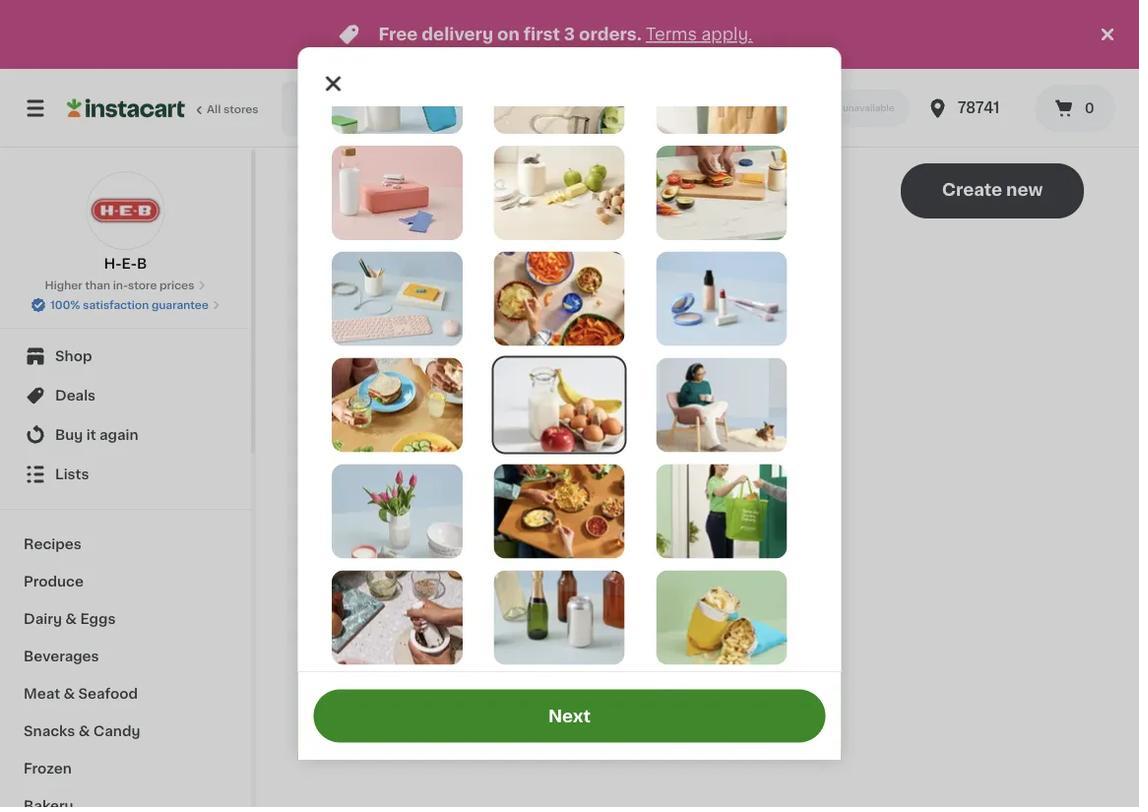 Task type: describe. For each thing, give the bounding box(es) containing it.
deals
[[55, 389, 96, 403]]

create new
[[942, 182, 1043, 198]]

create for create a list
[[646, 542, 705, 559]]

higher than in-store prices
[[45, 280, 194, 291]]

terms
[[646, 26, 697, 43]]

cotton pads, ointment, cream, and bottle of liquid. image
[[331, 677, 462, 772]]

beverages link
[[12, 638, 239, 676]]

lists for no
[[678, 477, 714, 494]]

lists for your
[[387, 177, 450, 205]]

a woman handing over a grocery bag to a customer through their front door. image
[[656, 464, 787, 559]]

pressed powder, foundation, lip stick, and makeup brushes. image
[[656, 252, 787, 346]]

a table with people sitting around it with nachos and cheese, guacamole, and mixed chips. image
[[494, 464, 625, 559]]

h-e-b
[[104, 257, 147, 271]]

3
[[564, 26, 575, 43]]

list_add_items dialog
[[298, 39, 842, 775]]

buy it again
[[55, 428, 139, 442]]

a bunch of kale, a sliced lemon, a half of an avocado, a cucumber, a bunch of bananas, and a blender. image
[[494, 677, 625, 772]]

a head of lettuce, a half of a lemon, a bottle of sauce, a tomato, and a small baguette. image
[[656, 677, 787, 772]]

lists inside no lists yet lists you create will be saved here.
[[578, 499, 611, 513]]

orders.
[[579, 26, 642, 43]]

it
[[86, 428, 96, 442]]

service type group
[[699, 90, 911, 127]]

free delivery on first 3 orders. terms apply.
[[379, 26, 753, 43]]

a
[[709, 542, 719, 559]]

candy
[[93, 725, 140, 739]]

produce link
[[12, 563, 239, 601]]

100% satisfaction guarantee button
[[31, 294, 221, 313]]

created
[[398, 231, 456, 245]]

meat & seafood link
[[12, 676, 239, 713]]

limited time offer region
[[0, 0, 1096, 69]]

a person preparing a sandwich on a cutting board, a bunch of carrots, a sliced avocado, a jar of mayonnaise, and a plate of potato chips. image
[[656, 146, 787, 240]]

0 horizontal spatial lists
[[55, 468, 89, 482]]

no lists yet lists you create will be saved here.
[[578, 477, 818, 513]]

create for create new
[[942, 182, 1003, 198]]

an apple, a small pitcher of milk, a banana, and a carton of 6 eggs. image
[[494, 358, 625, 453]]

shop link
[[12, 337, 239, 376]]

& for snacks
[[79, 725, 90, 739]]

78741 button
[[927, 81, 1045, 136]]

frozen
[[24, 762, 72, 776]]

next
[[549, 708, 591, 725]]

78741
[[958, 101, 1000, 115]]

all for all stores
[[207, 104, 221, 115]]

a blue can, a silver can, an empty bottle, an empty champagne bottle, and two brown glass bottles. image
[[494, 571, 625, 665]]

lists link
[[12, 455, 239, 494]]

& for dairy
[[65, 613, 77, 626]]

free
[[379, 26, 418, 43]]

saved
[[739, 499, 780, 513]]

your
[[311, 177, 380, 205]]

terms apply. link
[[646, 26, 753, 43]]

apply.
[[702, 26, 753, 43]]

a small white vase of pink tulips, a stack of 3 white bowls, and a rolled napkin. image
[[331, 464, 462, 559]]

meat
[[24, 688, 60, 701]]

0 button
[[1035, 85, 1116, 132]]

b
[[137, 257, 147, 271]]

all stores
[[207, 104, 259, 115]]

beverages
[[24, 650, 99, 664]]

store
[[128, 280, 157, 291]]

a water bottle, yoga block, stretch band, and ear buds. image
[[331, 146, 462, 240]]

h-e-b logo image
[[86, 171, 165, 250]]

guarantee
[[152, 300, 209, 311]]

frozen link
[[12, 751, 239, 788]]

again
[[100, 428, 139, 442]]

create
[[644, 499, 688, 513]]



Task type: locate. For each thing, give the bounding box(es) containing it.
e-
[[122, 257, 137, 271]]

created by me
[[398, 231, 503, 245]]

prices
[[160, 280, 194, 291]]

1 vertical spatial create
[[646, 542, 705, 559]]

lists inside no lists yet lists you create will be saved here.
[[678, 477, 714, 494]]

created by me button
[[380, 223, 521, 254]]

higher
[[45, 280, 82, 291]]

1 vertical spatial lists
[[678, 477, 714, 494]]

first
[[524, 26, 560, 43]]

eggs
[[80, 613, 116, 626]]

100%
[[50, 300, 80, 311]]

1 horizontal spatial lists
[[678, 477, 714, 494]]

two bags of chips open. image
[[656, 571, 787, 665]]

on
[[498, 26, 520, 43]]

stores
[[224, 104, 259, 115]]

a person with white painted nails grinding some spices with a mortar and pestle. image
[[331, 571, 462, 665]]

1 vertical spatial lists
[[578, 499, 611, 513]]

recipes
[[24, 538, 82, 552]]

a woman sitting on a chair wearing headphones holding a drink in her hand with a small brown dog on the floor by her side. image
[[656, 358, 787, 453]]

lists up created
[[387, 177, 450, 205]]

None search field
[[282, 81, 681, 136]]

0 vertical spatial lists
[[55, 468, 89, 482]]

here.
[[783, 499, 818, 513]]

0 horizontal spatial all
[[207, 104, 221, 115]]

1 vertical spatial &
[[63, 688, 75, 701]]

shop
[[55, 350, 92, 363]]

0 vertical spatial lists
[[387, 177, 450, 205]]

all left stores
[[207, 104, 221, 115]]

in-
[[113, 280, 128, 291]]

lists
[[387, 177, 450, 205], [678, 477, 714, 494]]

0 vertical spatial &
[[65, 613, 77, 626]]

instacart logo image
[[67, 97, 185, 120]]

1 vertical spatial all
[[335, 231, 353, 245]]

satisfaction
[[83, 300, 149, 311]]

by
[[459, 231, 477, 245]]

lists up will
[[678, 477, 714, 494]]

no
[[649, 477, 674, 494]]

create a list
[[646, 542, 750, 559]]

& right meat
[[63, 688, 75, 701]]

all button
[[315, 223, 372, 254]]

buy
[[55, 428, 83, 442]]

produce
[[24, 575, 84, 589]]

100% satisfaction guarantee
[[50, 300, 209, 311]]

& left candy
[[79, 725, 90, 739]]

h-e-b link
[[86, 171, 165, 274]]

dairy & eggs link
[[12, 601, 239, 638]]

create left a
[[646, 542, 705, 559]]

0 vertical spatial all
[[207, 104, 221, 115]]

create
[[942, 182, 1003, 198], [646, 542, 705, 559]]

a jar of flour, a stick of sliced butter, 3 granny smith apples, a carton of 7 eggs. image
[[494, 146, 625, 240]]

all for all
[[335, 231, 353, 245]]

your lists
[[311, 177, 450, 205]]

1 horizontal spatial create
[[942, 182, 1003, 198]]

next button
[[314, 690, 826, 743]]

deals link
[[12, 376, 239, 416]]

2 vertical spatial &
[[79, 725, 90, 739]]

lists left you
[[578, 499, 611, 513]]

recipes link
[[12, 526, 239, 563]]

higher than in-store prices link
[[45, 278, 206, 294]]

a table with two people sitting around it eating sandwiches with 2 glasses of lemon water, and cut vegetables on a plate. image
[[331, 358, 462, 453]]

& left eggs
[[65, 613, 77, 626]]

snacks & candy
[[24, 725, 140, 739]]

buy it again link
[[12, 416, 239, 455]]

dairy & eggs
[[24, 613, 116, 626]]

&
[[65, 613, 77, 626], [63, 688, 75, 701], [79, 725, 90, 739]]

snacks & candy link
[[12, 713, 239, 751]]

delivery
[[422, 26, 494, 43]]

0 horizontal spatial create
[[646, 542, 705, 559]]

snacks
[[24, 725, 75, 739]]

0 horizontal spatial lists
[[387, 177, 450, 205]]

you
[[614, 499, 640, 513]]

list
[[723, 542, 750, 559]]

all
[[207, 104, 221, 115], [335, 231, 353, 245]]

create a list link
[[646, 540, 750, 561]]

all inside button
[[335, 231, 353, 245]]

new
[[1007, 182, 1043, 198]]

& for meat
[[63, 688, 75, 701]]

h-
[[104, 257, 122, 271]]

than
[[85, 280, 110, 291]]

delivery button
[[699, 90, 794, 127]]

dairy
[[24, 613, 62, 626]]

create new button
[[901, 164, 1085, 219]]

create inside 'button'
[[942, 182, 1003, 198]]

0
[[1085, 101, 1095, 115]]

yet
[[718, 477, 746, 494]]

1 horizontal spatial lists
[[578, 499, 611, 513]]

me
[[481, 231, 503, 245]]

will
[[692, 499, 714, 513]]

all down your
[[335, 231, 353, 245]]

0 vertical spatial create
[[942, 182, 1003, 198]]

all stores link
[[67, 81, 260, 136]]

a keyboard, mouse, notebook, cup of pencils, wire cable. image
[[331, 252, 462, 346]]

delivery
[[717, 101, 776, 115]]

seafood
[[78, 688, 138, 701]]

create left the new
[[942, 182, 1003, 198]]

meat & seafood
[[24, 688, 138, 701]]

1 horizontal spatial all
[[335, 231, 353, 245]]

a table with people sitting around it with a bowl of potato chips, doritos, and cheetos. image
[[494, 252, 625, 346]]

lists down buy at the bottom left of page
[[55, 468, 89, 482]]

lists
[[55, 468, 89, 482], [578, 499, 611, 513]]

be
[[717, 499, 735, 513]]



Task type: vqa. For each thing, say whether or not it's contained in the screenshot.
to
no



